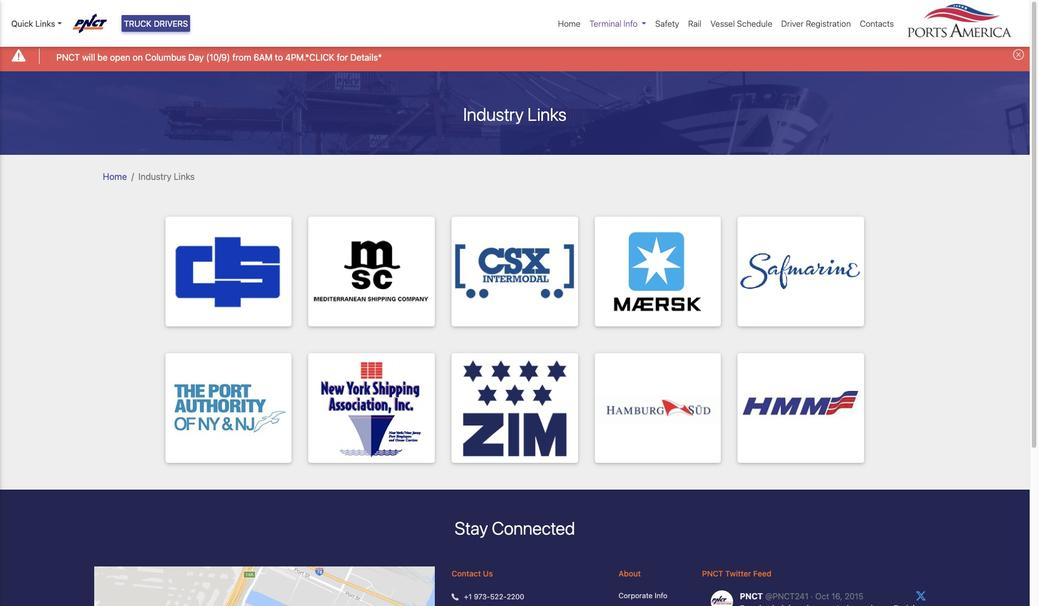Task type: describe. For each thing, give the bounding box(es) containing it.
973-
[[474, 593, 490, 602]]

will
[[82, 52, 95, 62]]

4pm.*click
[[285, 52, 334, 62]]

+1 973-522-2200
[[464, 593, 524, 602]]

522-
[[490, 593, 507, 602]]

registration
[[806, 18, 851, 28]]

close image
[[1013, 49, 1024, 60]]

0 vertical spatial home
[[558, 18, 581, 28]]

terminal info
[[590, 18, 638, 28]]

contacts
[[860, 18, 894, 28]]

2200
[[507, 593, 524, 602]]

rail link
[[684, 13, 706, 34]]

pnct will be open on columbus day (10/9) from 6am to 4pm.*click for details*
[[56, 52, 382, 62]]

from
[[232, 52, 251, 62]]

vessel schedule link
[[706, 13, 777, 34]]

0 horizontal spatial industry links
[[138, 171, 195, 182]]

connected
[[492, 518, 575, 539]]

terminal
[[590, 18, 621, 28]]

to
[[275, 52, 283, 62]]

quick links
[[11, 18, 55, 28]]

pnct twitter feed
[[702, 569, 771, 579]]

us
[[483, 569, 493, 579]]

driver
[[781, 18, 804, 28]]

+1 973-522-2200 link
[[464, 592, 524, 603]]

drivers
[[154, 18, 188, 28]]

twitter
[[725, 569, 751, 579]]

1 horizontal spatial industry links
[[463, 103, 567, 125]]

corporate info link
[[619, 591, 685, 602]]

quick
[[11, 18, 33, 28]]

0 vertical spatial links
[[35, 18, 55, 28]]

contact us
[[452, 569, 493, 579]]

vessel
[[710, 18, 735, 28]]

corporate info
[[619, 592, 667, 601]]

schedule
[[737, 18, 772, 28]]

pnct for pnct will be open on columbus day (10/9) from 6am to 4pm.*click for details*
[[56, 52, 80, 62]]

6am
[[254, 52, 273, 62]]



Task type: vqa. For each thing, say whether or not it's contained in the screenshot.
THE "10/5/2023"
no



Task type: locate. For each thing, give the bounding box(es) containing it.
truck drivers link
[[122, 15, 190, 32]]

0 vertical spatial info
[[624, 18, 638, 28]]

info right terminal
[[624, 18, 638, 28]]

industry
[[463, 103, 524, 125], [138, 171, 171, 182]]

contact
[[452, 569, 481, 579]]

safety link
[[651, 13, 684, 34]]

0 horizontal spatial industry
[[138, 171, 171, 182]]

industry links
[[463, 103, 567, 125], [138, 171, 195, 182]]

terminal info link
[[585, 13, 651, 34]]

details*
[[350, 52, 382, 62]]

1 horizontal spatial industry
[[463, 103, 524, 125]]

1 vertical spatial industry
[[138, 171, 171, 182]]

contacts link
[[855, 13, 898, 34]]

driver registration
[[781, 18, 851, 28]]

pnct left will
[[56, 52, 80, 62]]

0 vertical spatial home link
[[554, 13, 585, 34]]

feed
[[753, 569, 771, 579]]

stay connected
[[455, 518, 575, 539]]

info
[[624, 18, 638, 28], [655, 592, 667, 601]]

0 vertical spatial pnct
[[56, 52, 80, 62]]

info for terminal info
[[624, 18, 638, 28]]

day
[[188, 52, 204, 62]]

about
[[619, 569, 641, 579]]

quick links link
[[11, 17, 62, 30]]

0 horizontal spatial pnct
[[56, 52, 80, 62]]

pnct
[[56, 52, 80, 62], [702, 569, 723, 579]]

(10/9)
[[206, 52, 230, 62]]

pnct for pnct twitter feed
[[702, 569, 723, 579]]

truck drivers
[[124, 18, 188, 28]]

1 vertical spatial pnct
[[702, 569, 723, 579]]

pnct will be open on columbus day (10/9) from 6am to 4pm.*click for details* alert
[[0, 41, 1030, 71]]

be
[[97, 52, 108, 62]]

rail
[[688, 18, 702, 28]]

+1
[[464, 593, 472, 602]]

1 horizontal spatial home link
[[554, 13, 585, 34]]

safety
[[655, 18, 679, 28]]

truck
[[124, 18, 152, 28]]

open
[[110, 52, 130, 62]]

links
[[35, 18, 55, 28], [528, 103, 567, 125], [174, 171, 195, 182]]

info right the corporate
[[655, 592, 667, 601]]

info for corporate info
[[655, 592, 667, 601]]

0 vertical spatial industry
[[463, 103, 524, 125]]

pnct will be open on columbus day (10/9) from 6am to 4pm.*click for details* link
[[56, 51, 382, 64]]

0 horizontal spatial links
[[35, 18, 55, 28]]

1 horizontal spatial pnct
[[702, 569, 723, 579]]

on
[[133, 52, 143, 62]]

1 vertical spatial home link
[[103, 171, 127, 182]]

1 horizontal spatial links
[[174, 171, 195, 182]]

1 vertical spatial info
[[655, 592, 667, 601]]

pnct inside alert
[[56, 52, 80, 62]]

driver registration link
[[777, 13, 855, 34]]

pnct left twitter
[[702, 569, 723, 579]]

1 vertical spatial home
[[103, 171, 127, 182]]

home
[[558, 18, 581, 28], [103, 171, 127, 182]]

for
[[337, 52, 348, 62]]

0 horizontal spatial home
[[103, 171, 127, 182]]

1 vertical spatial industry links
[[138, 171, 195, 182]]

vessel schedule
[[710, 18, 772, 28]]

1 horizontal spatial home
[[558, 18, 581, 28]]

columbus
[[145, 52, 186, 62]]

1 vertical spatial links
[[528, 103, 567, 125]]

0 horizontal spatial home link
[[103, 171, 127, 182]]

2 vertical spatial links
[[174, 171, 195, 182]]

corporate
[[619, 592, 653, 601]]

0 horizontal spatial info
[[624, 18, 638, 28]]

0 vertical spatial industry links
[[463, 103, 567, 125]]

stay
[[455, 518, 488, 539]]

2 horizontal spatial links
[[528, 103, 567, 125]]

home link
[[554, 13, 585, 34], [103, 171, 127, 182]]

1 horizontal spatial info
[[655, 592, 667, 601]]



